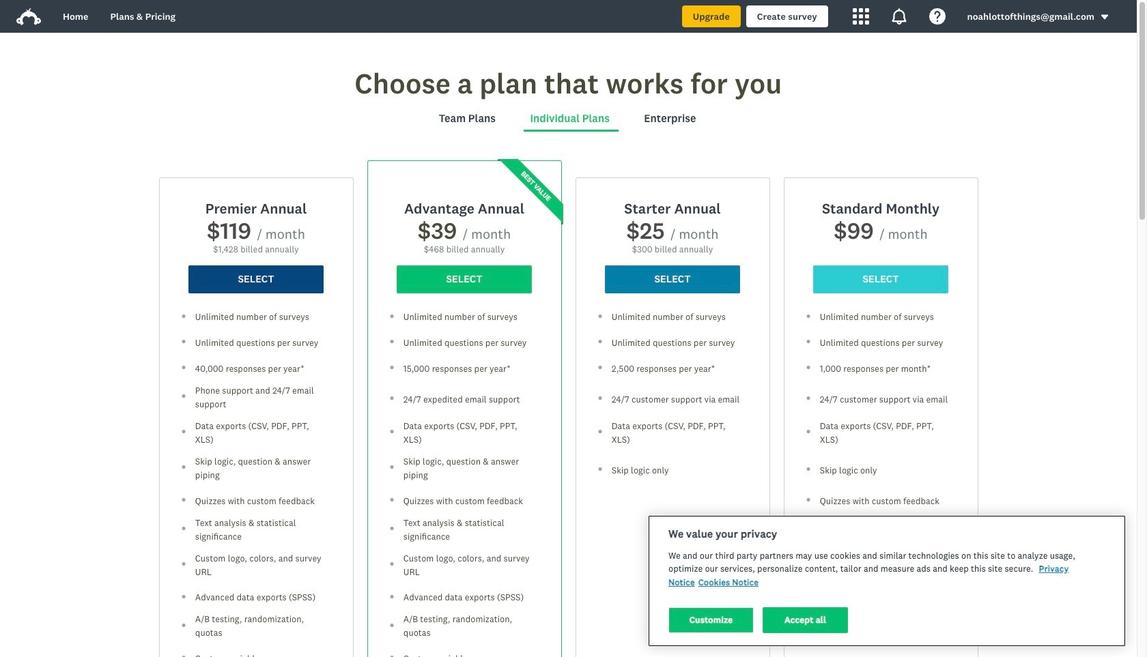 Task type: vqa. For each thing, say whether or not it's contained in the screenshot.
products icon to the left
yes



Task type: describe. For each thing, give the bounding box(es) containing it.
dropdown arrow image
[[1100, 12, 1110, 22]]

help icon image
[[929, 8, 945, 25]]

2 products icon image from the left
[[891, 8, 907, 25]]



Task type: locate. For each thing, give the bounding box(es) containing it.
1 products icon image from the left
[[853, 8, 869, 25]]

products icon image
[[853, 8, 869, 25], [891, 8, 907, 25]]

0 horizontal spatial products icon image
[[853, 8, 869, 25]]

1 horizontal spatial products icon image
[[891, 8, 907, 25]]

surveymonkey logo image
[[16, 8, 41, 25]]



